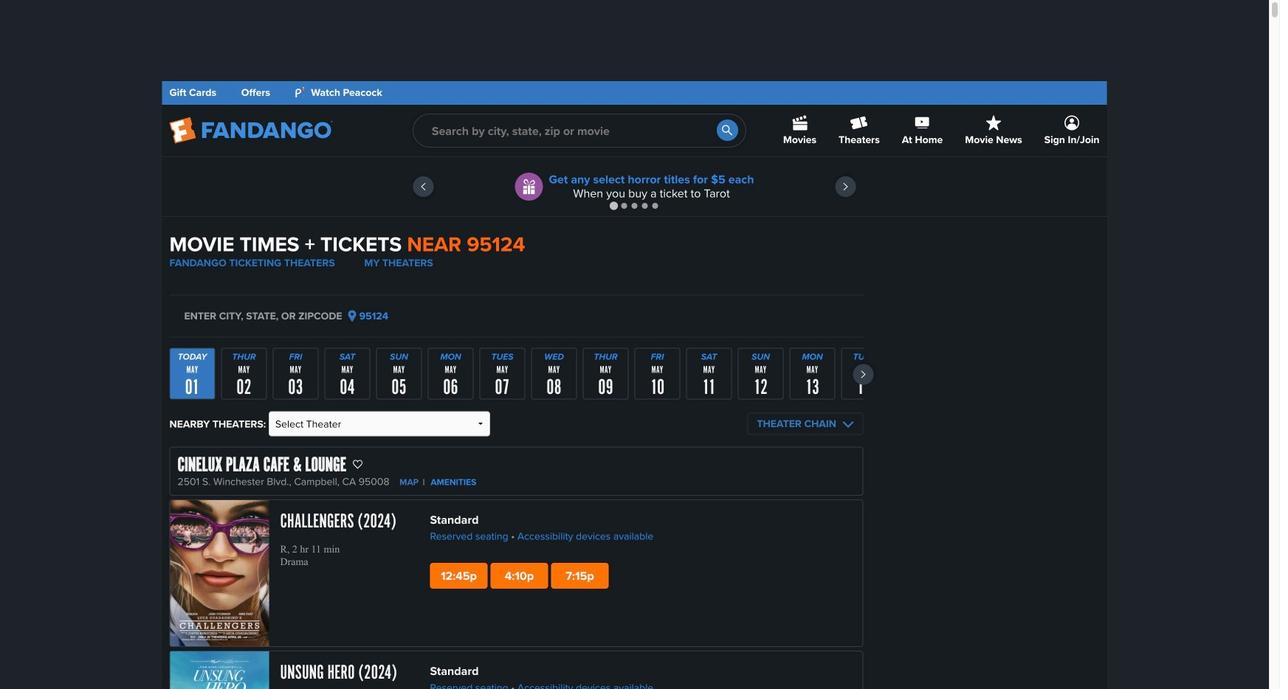 Task type: describe. For each thing, give the bounding box(es) containing it.
1 select a movie time to buy standard showtimes element from the top
[[430, 512, 658, 529]]

1 of 60 group
[[170, 348, 215, 401]]



Task type: vqa. For each thing, say whether or not it's contained in the screenshot.
Select a movie time to buy Standard Showtimes element
yes



Task type: locate. For each thing, give the bounding box(es) containing it.
arrow down blue image
[[843, 422, 854, 429]]

Search by city, state, zip or movie text field
[[413, 114, 747, 148]]

location light image
[[348, 311, 357, 323]]

select a slide to show tab list
[[162, 200, 1108, 211]]

select a movie time to buy standard showtimes element
[[430, 512, 658, 529], [430, 663, 658, 680]]

1 vertical spatial region
[[170, 348, 888, 401]]

2 select a movie time to buy standard showtimes element from the top
[[430, 663, 658, 680]]

offer icon image
[[515, 173, 543, 201]]

1 vertical spatial select a movie time to buy standard showtimes element
[[430, 663, 658, 680]]

None search field
[[413, 114, 747, 148]]

0 vertical spatial select a movie time to buy standard showtimes element
[[430, 512, 658, 529]]

0 vertical spatial region
[[162, 157, 1108, 216]]

region
[[162, 157, 1108, 216], [170, 348, 888, 401]]



